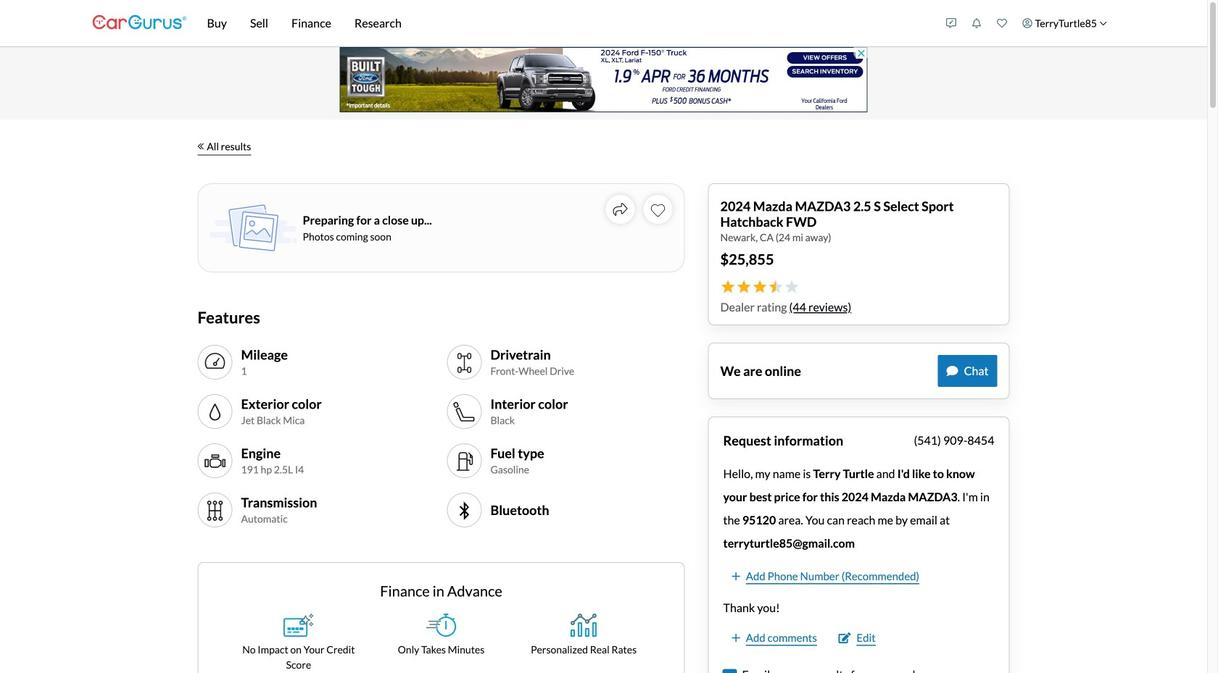 Task type: vqa. For each thing, say whether or not it's contained in the screenshot.
MAZDA3 to the left
no



Task type: describe. For each thing, give the bounding box(es) containing it.
chevron down image
[[1100, 19, 1107, 27]]

comment image
[[947, 366, 958, 377]]

add a car review image
[[946, 18, 957, 28]]

preparing for a close up... image
[[210, 205, 297, 252]]

interior color image
[[453, 401, 476, 424]]

saved cars image
[[997, 18, 1007, 28]]

open notifications image
[[972, 18, 982, 28]]

bluetooth image
[[453, 500, 476, 523]]

plus image
[[732, 633, 740, 644]]

plus image
[[732, 572, 740, 582]]

mileage image
[[203, 352, 227, 375]]

chevron double left image
[[198, 143, 204, 150]]

exterior color image
[[203, 401, 227, 424]]



Task type: locate. For each thing, give the bounding box(es) containing it.
menu item
[[1015, 3, 1115, 44]]

share image
[[613, 202, 628, 217]]

menu
[[939, 3, 1115, 44]]

user icon image
[[1023, 18, 1033, 28]]

fuel type image
[[453, 450, 476, 474]]

edit image
[[839, 633, 851, 644]]

3.5 rating image
[[721, 280, 799, 295]]

engine image
[[203, 450, 227, 474]]

menu bar
[[187, 0, 939, 46]]

None button
[[723, 671, 736, 674]]

advertisement element
[[340, 47, 868, 112]]

drivetrain image
[[453, 352, 476, 375]]

transmission image
[[203, 500, 227, 523]]



